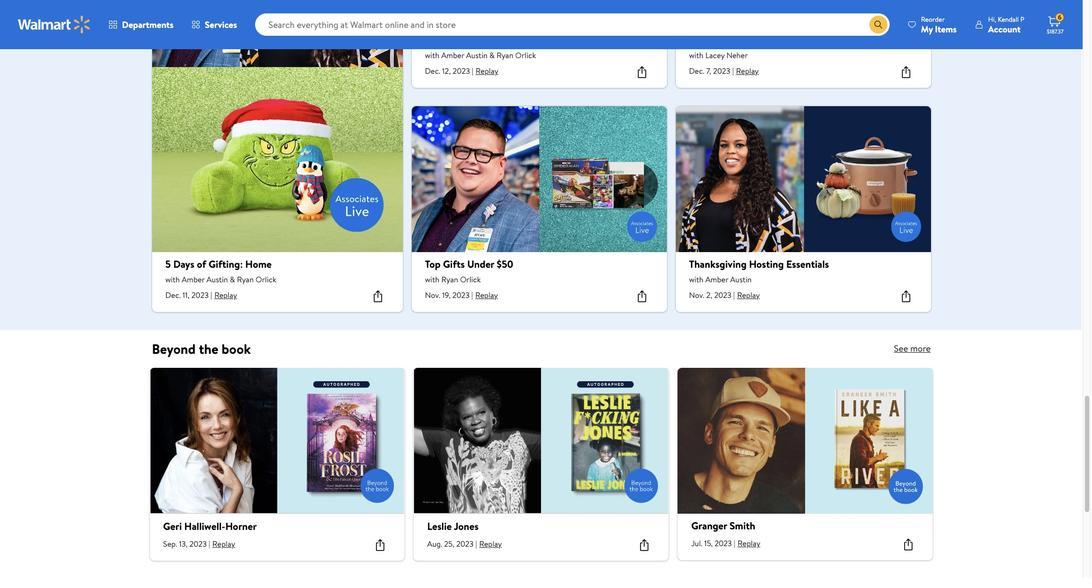 Task type: locate. For each thing, give the bounding box(es) containing it.
amber up '12,'
[[441, 50, 464, 61]]

replay link down jones
[[477, 539, 502, 557]]

| down smith
[[734, 539, 736, 550]]

amber down thanksgiving
[[706, 274, 729, 285]]

gifting: left tech
[[468, 33, 503, 47]]

share actions image for aug. 25, 2023 | replay
[[638, 539, 651, 553]]

| right 2,
[[733, 290, 735, 301]]

with inside 5 days of gifting: home with amber austin & ryan orlick
[[165, 274, 180, 285]]

nov. for thanksgiving hosting essentials
[[689, 290, 705, 301]]

6
[[1058, 12, 1062, 22]]

nov. left 19,
[[425, 290, 440, 301]]

aug.
[[427, 539, 442, 550]]

| for dec. 7, 2023
[[732, 65, 734, 77]]

of inside 5 days of gifting: home with amber austin & ryan orlick
[[197, 257, 206, 271]]

15,
[[704, 539, 713, 550]]

gifting: for home
[[209, 257, 243, 271]]

& up dec. 12, 2023 | replay
[[490, 50, 495, 61]]

sep.
[[163, 539, 177, 550]]

search icon image
[[874, 20, 883, 29]]

0 vertical spatial &
[[490, 50, 495, 61]]

| down jones
[[476, 539, 477, 550]]

nov. left 2,
[[689, 290, 705, 301]]

0 horizontal spatial gifting:
[[209, 257, 243, 271]]

replay down neher at top right
[[736, 65, 759, 77]]

0 horizontal spatial days
[[173, 257, 194, 271]]

of
[[457, 33, 466, 47], [197, 257, 206, 271]]

0 vertical spatial of
[[457, 33, 466, 47]]

replay link down smith
[[736, 539, 761, 557]]

nov.
[[425, 290, 440, 301], [689, 290, 705, 301]]

1 vertical spatial &
[[230, 274, 235, 285]]

with
[[425, 50, 440, 61], [689, 50, 704, 61], [165, 274, 180, 285], [425, 274, 440, 285], [689, 274, 704, 285]]

days up '12,'
[[433, 33, 454, 47]]

replay link down top gifts under $50 with ryan orlick
[[473, 290, 498, 308]]

services
[[205, 18, 237, 31]]

0 vertical spatial 5
[[425, 33, 431, 47]]

1 horizontal spatial orlick
[[460, 274, 481, 285]]

dec. left 7,
[[689, 65, 705, 77]]

days up 11,
[[173, 257, 194, 271]]

nov. 2, 2023 | replay
[[689, 290, 760, 301]]

1 horizontal spatial of
[[457, 33, 466, 47]]

&
[[490, 50, 495, 61], [230, 274, 235, 285]]

replay link for dec. 12, 2023 | replay
[[474, 65, 498, 83]]

days
[[433, 33, 454, 47], [173, 257, 194, 271]]

1 horizontal spatial days
[[433, 33, 454, 47]]

with down thanksgiving
[[689, 274, 704, 285]]

5 inside 5 days of gifting: tech with amber austin & ryan orlick
[[425, 33, 431, 47]]

share actions image for sep. 13, 2023 | replay
[[374, 539, 387, 553]]

2023 for dec. 11, 2023
[[191, 290, 209, 301]]

1 vertical spatial 5
[[165, 257, 171, 271]]

dec. for 5 days of gifting: home
[[165, 290, 181, 301]]

| right 11,
[[211, 290, 212, 301]]

2023 for nov. 19, 2023
[[452, 290, 470, 301]]

of inside 5 days of gifting: tech with amber austin & ryan orlick
[[457, 33, 466, 47]]

replay right 25,
[[479, 539, 502, 550]]

2023 for nov. 2, 2023
[[714, 290, 732, 301]]

ryan
[[497, 50, 513, 61], [237, 274, 254, 285], [441, 274, 458, 285]]

| down top gifts under $50 with ryan orlick
[[472, 290, 473, 301]]

more
[[911, 343, 931, 355]]

2 horizontal spatial orlick
[[515, 50, 536, 61]]

ryan down gifts
[[441, 274, 458, 285]]

5
[[425, 33, 431, 47], [165, 257, 171, 271]]

home
[[245, 257, 272, 271]]

0 horizontal spatial &
[[230, 274, 235, 285]]

0 horizontal spatial amber
[[182, 274, 205, 285]]

gifting: inside 5 days of gifting: home with amber austin & ryan orlick
[[209, 257, 243, 271]]

0 horizontal spatial orlick
[[256, 274, 276, 285]]

book
[[222, 340, 251, 359]]

days for 5 days of gifting: home
[[173, 257, 194, 271]]

0 vertical spatial gifting:
[[468, 33, 503, 47]]

of up dec. 11, 2023 | replay
[[197, 257, 206, 271]]

days inside 5 days of gifting: tech with amber austin & ryan orlick
[[433, 33, 454, 47]]

with up dec. 12, 2023 | replay
[[425, 50, 440, 61]]

replay link down 5 days of gifting: tech with amber austin & ryan orlick
[[474, 65, 498, 83]]

austin up dec. 12, 2023 | replay
[[466, 50, 488, 61]]

2023 right 7,
[[713, 65, 731, 77]]

& up dec. 11, 2023 | replay
[[230, 274, 235, 285]]

amber for 5 days of gifting: tech
[[441, 50, 464, 61]]

& inside 5 days of gifting: tech with amber austin & ryan orlick
[[490, 50, 495, 61]]

1 horizontal spatial austin
[[466, 50, 488, 61]]

kendall
[[998, 14, 1019, 24]]

share actions image
[[635, 65, 649, 79], [371, 290, 385, 303], [635, 290, 649, 303], [902, 539, 915, 552]]

2023 for aug. 25, 2023
[[456, 539, 474, 550]]

thanksgiving
[[689, 257, 747, 271]]

aug. 25, 2023 | replay
[[427, 539, 502, 550]]

replay for nov. 2, 2023 | replay
[[737, 290, 760, 301]]

with up dec. 11, 2023 | replay
[[165, 274, 180, 285]]

dec.
[[425, 65, 440, 77], [689, 65, 705, 77], [165, 290, 181, 301]]

amber up 11,
[[182, 274, 205, 285]]

replay for dec. 12, 2023 | replay
[[476, 65, 498, 77]]

austin inside 5 days of gifting: home with amber austin & ryan orlick
[[207, 274, 228, 285]]

leslie
[[427, 520, 452, 534]]

| for dec. 11, 2023
[[211, 290, 212, 301]]

1 horizontal spatial nov.
[[689, 290, 705, 301]]

Search search field
[[255, 13, 890, 36]]

& inside 5 days of gifting: home with amber austin & ryan orlick
[[230, 274, 235, 285]]

replay down 5 days of gifting: home with amber austin & ryan orlick
[[214, 290, 237, 301]]

0 horizontal spatial ryan
[[237, 274, 254, 285]]

1 horizontal spatial &
[[490, 50, 495, 61]]

austin
[[466, 50, 488, 61], [207, 274, 228, 285], [730, 274, 752, 285]]

replay link down "geri halliwell-horner"
[[210, 539, 235, 557]]

0 vertical spatial days
[[433, 33, 454, 47]]

gifting: for tech
[[468, 33, 503, 47]]

2 horizontal spatial ryan
[[497, 50, 513, 61]]

orlick down home
[[256, 274, 276, 285]]

0 horizontal spatial dec.
[[165, 290, 181, 301]]

austin for home
[[207, 274, 228, 285]]

orlick down tech
[[515, 50, 536, 61]]

2023 right 25,
[[456, 539, 474, 550]]

amber inside the thanksgiving hosting essentials with amber austin
[[706, 274, 729, 285]]

| for dec. 12, 2023
[[472, 65, 474, 77]]

nov. for top gifts under $50
[[425, 290, 440, 301]]

with inside top gifts under $50 with ryan orlick
[[425, 274, 440, 285]]

2023 right '12,'
[[453, 65, 470, 77]]

| down 5 days of gifting: tech with amber austin & ryan orlick
[[472, 65, 474, 77]]

5 inside 5 days of gifting: home with amber austin & ryan orlick
[[165, 257, 171, 271]]

replay down top gifts under $50 with ryan orlick
[[475, 290, 498, 301]]

share actions image
[[900, 65, 913, 79], [900, 290, 913, 303], [374, 539, 387, 553], [638, 539, 651, 553]]

|
[[472, 65, 474, 77], [732, 65, 734, 77], [211, 290, 212, 301], [472, 290, 473, 301], [733, 290, 735, 301], [734, 539, 736, 550], [209, 539, 210, 550], [476, 539, 477, 550]]

replay down "geri halliwell-horner"
[[212, 539, 235, 550]]

1 vertical spatial days
[[173, 257, 194, 271]]

dec. left 11,
[[165, 290, 181, 301]]

replay down 5 days of gifting: tech with amber austin & ryan orlick
[[476, 65, 498, 77]]

0 horizontal spatial nov.
[[425, 290, 440, 301]]

walmart image
[[152, 0, 403, 252], [412, 0, 667, 28], [676, 0, 931, 28], [18, 16, 91, 34], [412, 106, 667, 252], [676, 106, 931, 252], [150, 368, 405, 515], [414, 368, 669, 515], [678, 368, 933, 515]]

nov. 19, 2023 | replay
[[425, 290, 498, 301]]

walmart image for 5 days of gifting: tech
[[412, 0, 667, 28]]

amber
[[441, 50, 464, 61], [182, 274, 205, 285], [706, 274, 729, 285]]

departments button
[[100, 11, 183, 38]]

1 horizontal spatial 5
[[425, 33, 431, 47]]

orlick
[[515, 50, 536, 61], [256, 274, 276, 285], [460, 274, 481, 285]]

| down "geri halliwell-horner"
[[209, 539, 210, 550]]

ryan inside 5 days of gifting: tech with amber austin & ryan orlick
[[497, 50, 513, 61]]

with inside cold weather essentials with lacey neher
[[689, 50, 704, 61]]

replay link down neher at top right
[[734, 65, 759, 83]]

with down cold
[[689, 50, 704, 61]]

replay link for dec. 11, 2023 | replay
[[212, 290, 237, 308]]

dec. left '12,'
[[425, 65, 440, 77]]

2 horizontal spatial amber
[[706, 274, 729, 285]]

1 vertical spatial gifting:
[[209, 257, 243, 271]]

orlick inside 5 days of gifting: home with amber austin & ryan orlick
[[256, 274, 276, 285]]

beyond
[[152, 340, 196, 359]]

replay down the thanksgiving hosting essentials with amber austin
[[737, 290, 760, 301]]

2023 right 13,
[[189, 539, 207, 550]]

replay link
[[474, 65, 498, 83], [734, 65, 759, 83], [212, 290, 237, 308], [473, 290, 498, 308], [735, 290, 760, 308], [736, 539, 761, 557], [210, 539, 235, 557], [477, 539, 502, 557]]

orlick up nov. 19, 2023 | replay
[[460, 274, 481, 285]]

dec. 11, 2023 | replay
[[165, 290, 237, 301]]

walmart image for 5 days of gifting: home
[[152, 0, 403, 252]]

5 up dec. 12, 2023 | replay
[[425, 33, 431, 47]]

share actions image for 5 days of gifting: home
[[371, 290, 385, 303]]

orlick for home
[[256, 274, 276, 285]]

gifting: left home
[[209, 257, 243, 271]]

& for tech
[[490, 50, 495, 61]]

with down top at the left of page
[[425, 274, 440, 285]]

0 horizontal spatial 5
[[165, 257, 171, 271]]

2 horizontal spatial austin
[[730, 274, 752, 285]]

2023
[[453, 65, 470, 77], [713, 65, 731, 77], [191, 290, 209, 301], [452, 290, 470, 301], [714, 290, 732, 301], [715, 539, 732, 550], [189, 539, 207, 550], [456, 539, 474, 550]]

ryan down tech
[[497, 50, 513, 61]]

ryan for tech
[[497, 50, 513, 61]]

geri
[[163, 520, 182, 534]]

gifting: inside 5 days of gifting: tech with amber austin & ryan orlick
[[468, 33, 503, 47]]

0 horizontal spatial austin
[[207, 274, 228, 285]]

| for aug. 25, 2023
[[476, 539, 477, 550]]

days inside 5 days of gifting: home with amber austin & ryan orlick
[[173, 257, 194, 271]]

orlick inside top gifts under $50 with ryan orlick
[[460, 274, 481, 285]]

halliwell-
[[184, 520, 225, 534]]

see
[[894, 343, 908, 355]]

1 vertical spatial of
[[197, 257, 206, 271]]

thanksgiving hosting essentials with amber austin
[[689, 257, 829, 285]]

0 horizontal spatial of
[[197, 257, 206, 271]]

ryan inside 5 days of gifting: home with amber austin & ryan orlick
[[237, 274, 254, 285]]

orlick for tech
[[515, 50, 536, 61]]

2023 for jul. 15, 2023
[[715, 539, 732, 550]]

austin inside 5 days of gifting: tech with amber austin & ryan orlick
[[466, 50, 488, 61]]

1 horizontal spatial gifting:
[[468, 33, 503, 47]]

walmart image for top gifts under $50
[[412, 106, 667, 252]]

2023 right 19,
[[452, 290, 470, 301]]

replay link for aug. 25, 2023 | replay
[[477, 539, 502, 557]]

replay for sep. 13, 2023 | replay
[[212, 539, 235, 550]]

ryan down home
[[237, 274, 254, 285]]

walmart image for thanksgiving hosting essentials
[[676, 106, 931, 252]]

gifting:
[[468, 33, 503, 47], [209, 257, 243, 271]]

1 nov. from the left
[[425, 290, 440, 301]]

see more link
[[894, 343, 931, 355]]

replay
[[476, 65, 498, 77], [736, 65, 759, 77], [214, 290, 237, 301], [475, 290, 498, 301], [737, 290, 760, 301], [738, 539, 761, 550], [212, 539, 235, 550], [479, 539, 502, 550]]

my
[[921, 23, 933, 35]]

2 nov. from the left
[[689, 290, 705, 301]]

of for 5 days of gifting: home
[[197, 257, 206, 271]]

orlick inside 5 days of gifting: tech with amber austin & ryan orlick
[[515, 50, 536, 61]]

replay link down the thanksgiving hosting essentials with amber austin
[[735, 290, 760, 308]]

neher
[[727, 50, 748, 61]]

replay for dec. 7, 2023 | replay
[[736, 65, 759, 77]]

replay link for nov. 2, 2023 | replay
[[735, 290, 760, 308]]

19,
[[442, 290, 451, 301]]

5 for 5 days of gifting: tech
[[425, 33, 431, 47]]

5 up dec. 11, 2023 | replay
[[165, 257, 171, 271]]

cold weather essentials with lacey neher
[[689, 33, 792, 61]]

replay link down 5 days of gifting: home with amber austin & ryan orlick
[[212, 290, 237, 308]]

of up dec. 12, 2023 | replay
[[457, 33, 466, 47]]

1 horizontal spatial amber
[[441, 50, 464, 61]]

$187.37
[[1047, 27, 1064, 35]]

replay down smith
[[738, 539, 761, 550]]

1 horizontal spatial ryan
[[441, 274, 458, 285]]

austin up nov. 2, 2023 | replay
[[730, 274, 752, 285]]

1 horizontal spatial dec.
[[425, 65, 440, 77]]

dec. 7, 2023 | replay
[[689, 65, 759, 77]]

granger
[[691, 520, 727, 534]]

amber inside 5 days of gifting: tech with amber austin & ryan orlick
[[441, 50, 464, 61]]

granger smith
[[691, 520, 756, 534]]

dec. for 5 days of gifting: tech
[[425, 65, 440, 77]]

share actions image for top gifts under $50
[[635, 290, 649, 303]]

amber inside 5 days of gifting: home with amber austin & ryan orlick
[[182, 274, 205, 285]]

2023 right "15,"
[[715, 539, 732, 550]]

2023 right 2,
[[714, 290, 732, 301]]

2 horizontal spatial dec.
[[689, 65, 705, 77]]

austin for tech
[[466, 50, 488, 61]]

austin up dec. 11, 2023 | replay
[[207, 274, 228, 285]]

| down neher at top right
[[732, 65, 734, 77]]

2023 right 11,
[[191, 290, 209, 301]]



Task type: vqa. For each thing, say whether or not it's contained in the screenshot.
Gift Cards
no



Task type: describe. For each thing, give the bounding box(es) containing it.
2,
[[706, 290, 712, 301]]

tech
[[505, 33, 525, 47]]

replay link for jul. 15, 2023 | replay
[[736, 539, 761, 557]]

hosting
[[749, 257, 784, 271]]

replay link for dec. 7, 2023 | replay
[[734, 65, 759, 83]]

essentials
[[750, 33, 792, 47]]

lacey
[[706, 50, 725, 61]]

ryan for home
[[237, 274, 254, 285]]

2023 for sep. 13, 2023
[[189, 539, 207, 550]]

$50
[[497, 257, 513, 271]]

25,
[[444, 539, 454, 550]]

6 $187.37
[[1047, 12, 1064, 35]]

reorder
[[921, 14, 945, 24]]

of for 5 days of gifting: tech
[[457, 33, 466, 47]]

replay link for sep. 13, 2023 | replay
[[210, 539, 235, 557]]

jones
[[454, 520, 479, 534]]

hi, kendall p account
[[988, 14, 1025, 35]]

top
[[425, 257, 441, 271]]

Walmart Site-Wide search field
[[255, 13, 890, 36]]

amber for 5 days of gifting: home
[[182, 274, 205, 285]]

2023 for dec. 12, 2023
[[453, 65, 470, 77]]

| for nov. 2, 2023
[[733, 290, 735, 301]]

walmart image for granger smith
[[678, 368, 933, 515]]

replay for aug. 25, 2023 | replay
[[479, 539, 502, 550]]

5 days of gifting: tech with amber austin & ryan orlick
[[425, 33, 536, 61]]

the
[[199, 340, 218, 359]]

smith
[[730, 520, 756, 534]]

hi,
[[988, 14, 996, 24]]

austin inside the thanksgiving hosting essentials with amber austin
[[730, 274, 752, 285]]

replay for jul. 15, 2023 | replay
[[738, 539, 761, 550]]

| for jul. 15, 2023
[[734, 539, 736, 550]]

share actions image for dec. 7, 2023 | replay
[[900, 65, 913, 79]]

with inside 5 days of gifting: tech with amber austin & ryan orlick
[[425, 50, 440, 61]]

walmart image for leslie jones
[[414, 368, 669, 515]]

| for sep. 13, 2023
[[209, 539, 210, 550]]

geri halliwell-horner
[[163, 520, 257, 534]]

reorder my items
[[921, 14, 957, 35]]

share actions image for nov. 2, 2023 | replay
[[900, 290, 913, 303]]

gifts
[[443, 257, 465, 271]]

top gifts under $50 with ryan orlick
[[425, 257, 513, 285]]

services button
[[183, 11, 246, 38]]

items
[[935, 23, 957, 35]]

5 days of gifting: home with amber austin & ryan orlick
[[165, 257, 276, 285]]

5 for 5 days of gifting: home
[[165, 257, 171, 271]]

replay for nov. 19, 2023 | replay
[[475, 290, 498, 301]]

share actions image for 5 days of gifting: tech
[[635, 65, 649, 79]]

13,
[[179, 539, 188, 550]]

see more
[[894, 343, 931, 355]]

12,
[[442, 65, 451, 77]]

jul.
[[691, 539, 703, 550]]

account
[[988, 23, 1021, 35]]

replay link for nov. 19, 2023 | replay
[[473, 290, 498, 308]]

& for home
[[230, 274, 235, 285]]

under
[[467, 257, 494, 271]]

| for nov. 19, 2023
[[472, 290, 473, 301]]

weather
[[712, 33, 748, 47]]

essentials
[[786, 257, 829, 271]]

ryan inside top gifts under $50 with ryan orlick
[[441, 274, 458, 285]]

replay for dec. 11, 2023 | replay
[[214, 290, 237, 301]]

walmart image for cold weather essentials
[[676, 0, 931, 28]]

p
[[1021, 14, 1025, 24]]

dec. 12, 2023 | replay
[[425, 65, 498, 77]]

leslie jones
[[427, 520, 479, 534]]

dec. for cold weather essentials
[[689, 65, 705, 77]]

with inside the thanksgiving hosting essentials with amber austin
[[689, 274, 704, 285]]

cold
[[689, 33, 710, 47]]

7,
[[706, 65, 711, 77]]

walmart image for geri halliwell-horner
[[150, 368, 405, 515]]

2023 for dec. 7, 2023
[[713, 65, 731, 77]]

departments
[[122, 18, 174, 31]]

horner
[[225, 520, 257, 534]]

days for 5 days of gifting: tech
[[433, 33, 454, 47]]

sep. 13, 2023 | replay
[[163, 539, 235, 550]]

11,
[[183, 290, 190, 301]]

jul. 15, 2023 | replay
[[691, 539, 761, 550]]

beyond the book
[[152, 340, 251, 359]]



